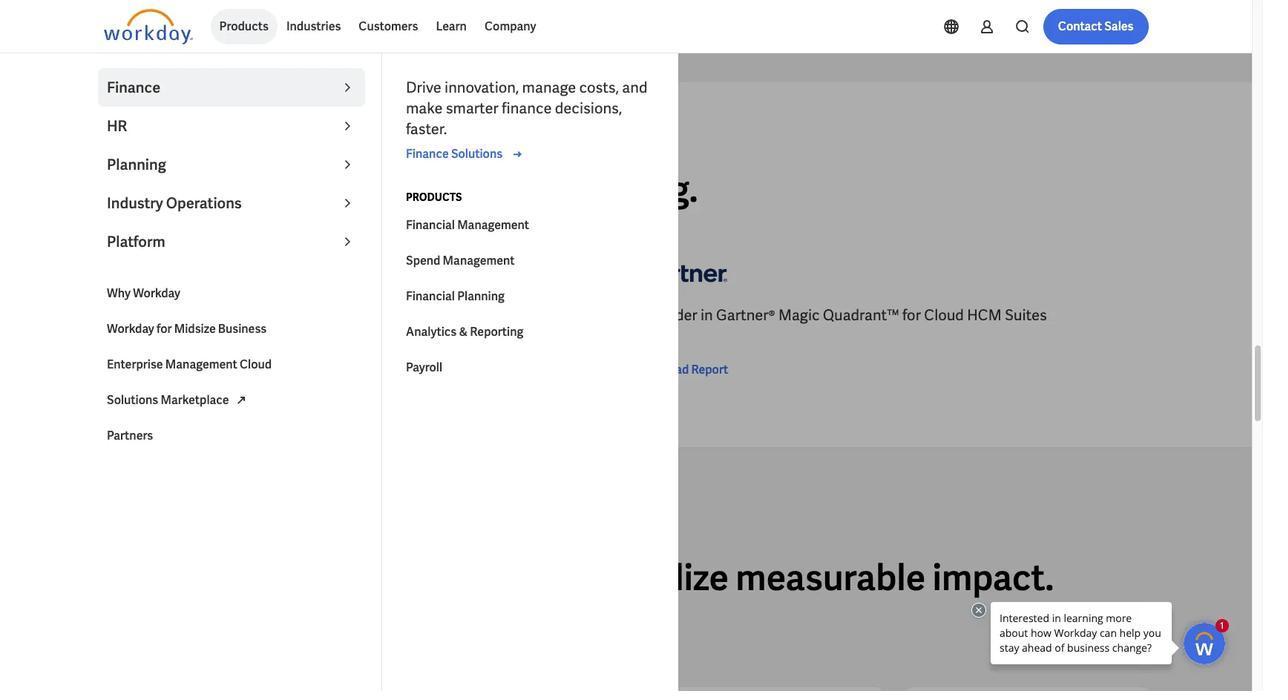 Task type: describe. For each thing, give the bounding box(es) containing it.
hr button
[[98, 107, 365, 146]]

1 vertical spatial read report
[[127, 383, 194, 399]]

realize
[[623, 556, 729, 602]]

planning.
[[549, 167, 698, 213]]

a for a leader in finance, hr, and planning.
[[104, 167, 128, 213]]

decisions,
[[555, 99, 622, 118]]

a for a leader in 2023 gartner® magic quadrant™ for cloud erp for service- centric enterprises
[[104, 306, 114, 325]]

1 vertical spatial report
[[157, 383, 194, 399]]

for right the erp
[[498, 306, 517, 325]]

spend management
[[406, 253, 515, 269]]

1 vertical spatial workday
[[107, 321, 154, 337]]

planning button
[[98, 146, 365, 184]]

leader for a leader in 2023 gartner® magic quadrant™ for cloud erp for service- centric enterprises
[[117, 306, 163, 325]]

finance
[[502, 99, 552, 118]]

hr
[[107, 117, 127, 136]]

finance solutions
[[406, 146, 503, 162]]

finance for finance
[[107, 78, 160, 97]]

platform
[[107, 232, 165, 252]]

workday for midsize business link
[[98, 312, 365, 347]]

financial planning
[[406, 289, 505, 304]]

across
[[294, 556, 402, 602]]

customers button
[[350, 9, 427, 45]]

partners
[[107, 428, 153, 444]]

centric
[[104, 327, 153, 346]]

finance button
[[98, 68, 365, 107]]

impact.
[[933, 556, 1054, 602]]

contact sales
[[1058, 19, 1134, 34]]

2023
[[182, 306, 214, 325]]

company button
[[476, 9, 545, 45]]

management for financial
[[457, 218, 529, 233]]

for down financial planning
[[403, 306, 422, 325]]

payroll link
[[397, 350, 664, 386]]

quadrant™ inside a leader in 2023 gartner® magic quadrant™ for cloud erp for service- centric enterprises
[[324, 306, 400, 325]]

company
[[485, 19, 536, 34]]

why workday link
[[98, 276, 365, 312]]

learn
[[436, 19, 467, 34]]

industries button
[[278, 9, 350, 45]]

faster.
[[406, 120, 447, 139]]

and inside 'drive innovation, manage costs, and make smarter finance decisions, faster.'
[[622, 78, 648, 97]]

industry operations
[[107, 194, 242, 213]]

finance solutions link
[[406, 146, 526, 163]]

partners link
[[98, 419, 365, 454]]

solutions marketplace
[[107, 393, 229, 408]]

1 horizontal spatial read report
[[662, 363, 728, 378]]

suites
[[1005, 306, 1047, 325]]

in for gartner®
[[701, 306, 713, 325]]

enterprises
[[157, 327, 233, 346]]

for left midsize
[[157, 321, 172, 337]]

a leader in finance, hr, and planning.
[[104, 167, 698, 213]]

a leader in 2023 gartner® magic quadrant™ for cloud erp for service- centric enterprises
[[104, 306, 575, 346]]

manage
[[522, 78, 576, 97]]

reporting
[[470, 324, 524, 340]]

leader for a leader in gartner® magic quadrant™ for cloud hcm suites
[[651, 306, 698, 325]]

companies across all industries realize measurable impact.
[[104, 556, 1054, 602]]

for left hcm
[[903, 306, 921, 325]]

all
[[409, 556, 447, 602]]

workday for midsize business
[[107, 321, 267, 337]]

enterprise management cloud link
[[98, 347, 365, 383]]

2 gartner® from the left
[[716, 306, 776, 325]]

read report link for a leader in gartner® magic quadrant™ for cloud hcm suites
[[638, 362, 728, 380]]

marketplace
[[161, 393, 229, 408]]

a leader in gartner® magic quadrant™ for cloud hcm suites
[[638, 306, 1047, 325]]

service-
[[520, 306, 575, 325]]

costs,
[[579, 78, 619, 97]]

hcm
[[967, 306, 1002, 325]]

hr,
[[416, 167, 473, 213]]

payroll
[[406, 360, 442, 376]]

analytics & reporting link
[[397, 315, 664, 350]]

enterprise management cloud
[[107, 357, 272, 373]]

contact sales link
[[1044, 9, 1149, 45]]

what analysts say
[[104, 131, 210, 144]]

industry
[[107, 194, 163, 213]]

magic inside a leader in 2023 gartner® magic quadrant™ for cloud erp for service- centric enterprises
[[279, 306, 321, 325]]

learn button
[[427, 9, 476, 45]]

spend
[[406, 253, 441, 269]]

2 quadrant™ from the left
[[823, 306, 900, 325]]

0 horizontal spatial cloud
[[240, 357, 272, 373]]

industries
[[454, 556, 616, 602]]

analytics & reporting
[[406, 324, 524, 340]]



Task type: vqa. For each thing, say whether or not it's contained in the screenshot.
Results
no



Task type: locate. For each thing, give the bounding box(es) containing it.
finance inside dropdown button
[[107, 78, 160, 97]]

solutions inside solutions marketplace "link"
[[107, 393, 158, 408]]

1 gartner image from the left
[[104, 252, 193, 294]]

1 horizontal spatial report
[[691, 363, 728, 378]]

products
[[219, 19, 269, 34]]

1 horizontal spatial read report link
[[638, 362, 728, 380]]

1 financial from the top
[[406, 218, 455, 233]]

planning up the erp
[[457, 289, 505, 304]]

business
[[218, 321, 267, 337]]

in for 2023
[[166, 306, 179, 325]]

cloud down "business"
[[240, 357, 272, 373]]

leader
[[117, 306, 163, 325], [651, 306, 698, 325]]

products button
[[210, 9, 278, 45]]

1 vertical spatial finance
[[406, 146, 449, 162]]

workday right why on the top left of the page
[[133, 286, 180, 301]]

1 horizontal spatial quadrant™
[[823, 306, 900, 325]]

in
[[244, 167, 274, 213], [166, 306, 179, 325], [701, 306, 713, 325]]

0 vertical spatial and
[[622, 78, 648, 97]]

1 magic from the left
[[279, 306, 321, 325]]

quadrant™
[[324, 306, 400, 325], [823, 306, 900, 325]]

why workday
[[107, 286, 180, 301]]

0 horizontal spatial planning
[[107, 155, 166, 174]]

cloud
[[425, 306, 465, 325], [924, 306, 964, 325], [240, 357, 272, 373]]

a
[[104, 167, 128, 213], [104, 306, 114, 325], [638, 306, 648, 325]]

read
[[662, 363, 689, 378], [127, 383, 155, 399]]

1 vertical spatial financial
[[406, 289, 455, 304]]

gartner image
[[104, 252, 193, 294], [638, 252, 727, 294]]

read report
[[662, 363, 728, 378], [127, 383, 194, 399]]

solutions inside the finance solutions link
[[451, 146, 503, 162]]

1 horizontal spatial read
[[662, 363, 689, 378]]

customers
[[359, 19, 418, 34]]

1 vertical spatial management
[[443, 253, 515, 269]]

0 horizontal spatial and
[[480, 167, 542, 213]]

1 horizontal spatial cloud
[[425, 306, 465, 325]]

planning
[[107, 155, 166, 174], [457, 289, 505, 304]]

0 horizontal spatial gartner image
[[104, 252, 193, 294]]

1 gartner® from the left
[[217, 306, 276, 325]]

financial management link
[[397, 208, 664, 244]]

1 vertical spatial read report link
[[104, 383, 194, 400]]

1 vertical spatial and
[[480, 167, 542, 213]]

2 financial from the top
[[406, 289, 455, 304]]

go to the homepage image
[[104, 9, 193, 45]]

0 vertical spatial planning
[[107, 155, 166, 174]]

planning down what on the left top
[[107, 155, 166, 174]]

0 vertical spatial finance
[[107, 78, 160, 97]]

2 horizontal spatial in
[[701, 306, 713, 325]]

2 horizontal spatial cloud
[[924, 306, 964, 325]]

cloud inside a leader in 2023 gartner® magic quadrant™ for cloud erp for service- centric enterprises
[[425, 306, 465, 325]]

a for a leader in gartner® magic quadrant™ for cloud hcm suites
[[638, 306, 648, 325]]

platform button
[[98, 223, 365, 261]]

finance for finance solutions
[[406, 146, 449, 162]]

management for spend
[[443, 253, 515, 269]]

erp
[[468, 306, 495, 325]]

for
[[403, 306, 422, 325], [498, 306, 517, 325], [903, 306, 921, 325], [157, 321, 172, 337]]

0 horizontal spatial quadrant™
[[324, 306, 400, 325]]

0 horizontal spatial read report
[[127, 383, 194, 399]]

magic
[[279, 306, 321, 325], [779, 306, 820, 325]]

workday up enterprise
[[107, 321, 154, 337]]

products
[[406, 191, 462, 204]]

1 horizontal spatial gartner®
[[716, 306, 776, 325]]

financial planning link
[[397, 279, 664, 315]]

measurable
[[736, 556, 926, 602]]

leader
[[135, 167, 237, 213]]

cloud left hcm
[[924, 306, 964, 325]]

sales
[[1105, 19, 1134, 34]]

1 horizontal spatial in
[[244, 167, 274, 213]]

finance
[[107, 78, 160, 97], [406, 146, 449, 162]]

finance up "hr"
[[107, 78, 160, 97]]

and up financial management
[[480, 167, 542, 213]]

0 horizontal spatial finance
[[107, 78, 160, 97]]

0 horizontal spatial read report link
[[104, 383, 194, 400]]

solutions marketplace link
[[98, 383, 365, 419]]

midsize
[[174, 321, 216, 337]]

analysts
[[136, 131, 189, 144]]

why
[[107, 286, 131, 301]]

and right costs,
[[622, 78, 648, 97]]

what
[[104, 131, 134, 144]]

0 vertical spatial financial
[[406, 218, 455, 233]]

smarter
[[446, 99, 499, 118]]

management up spend management
[[457, 218, 529, 233]]

cloud down financial planning
[[425, 306, 465, 325]]

industry operations button
[[98, 184, 365, 223]]

planning inside dropdown button
[[107, 155, 166, 174]]

gartner® inside a leader in 2023 gartner® magic quadrant™ for cloud erp for service- centric enterprises
[[217, 306, 276, 325]]

finance,
[[281, 167, 409, 213]]

&
[[459, 324, 468, 340]]

workday
[[133, 286, 180, 301], [107, 321, 154, 337]]

0 vertical spatial read
[[662, 363, 689, 378]]

2 leader from the left
[[651, 306, 698, 325]]

analytics
[[406, 324, 457, 340]]

spend management link
[[397, 244, 664, 279]]

solutions
[[451, 146, 503, 162], [107, 393, 158, 408]]

2 vertical spatial management
[[165, 357, 237, 373]]

0 vertical spatial management
[[457, 218, 529, 233]]

innovation,
[[445, 78, 519, 97]]

opens in a new tab image
[[232, 392, 250, 409]]

financial for financial management
[[406, 218, 455, 233]]

0 vertical spatial report
[[691, 363, 728, 378]]

2 gartner image from the left
[[638, 252, 727, 294]]

1 horizontal spatial magic
[[779, 306, 820, 325]]

1 horizontal spatial gartner image
[[638, 252, 727, 294]]

management for enterprise
[[165, 357, 237, 373]]

financial
[[406, 218, 455, 233], [406, 289, 455, 304]]

1 vertical spatial solutions
[[107, 393, 158, 408]]

finance down faster.
[[406, 146, 449, 162]]

make
[[406, 99, 443, 118]]

0 vertical spatial workday
[[133, 286, 180, 301]]

0 horizontal spatial gartner®
[[217, 306, 276, 325]]

0 vertical spatial read report link
[[638, 362, 728, 380]]

2 magic from the left
[[779, 306, 820, 325]]

1 quadrant™ from the left
[[324, 306, 400, 325]]

1 horizontal spatial and
[[622, 78, 648, 97]]

in inside a leader in 2023 gartner® magic quadrant™ for cloud erp for service- centric enterprises
[[166, 306, 179, 325]]

0 horizontal spatial in
[[166, 306, 179, 325]]

0 vertical spatial solutions
[[451, 146, 503, 162]]

1 horizontal spatial leader
[[651, 306, 698, 325]]

1 horizontal spatial solutions
[[451, 146, 503, 162]]

solutions down smarter
[[451, 146, 503, 162]]

financial down products
[[406, 218, 455, 233]]

gartner image for 2023
[[104, 252, 193, 294]]

0 vertical spatial read report
[[662, 363, 728, 378]]

enterprise
[[107, 357, 163, 373]]

management
[[457, 218, 529, 233], [443, 253, 515, 269], [165, 357, 237, 373]]

1 vertical spatial read
[[127, 383, 155, 399]]

industries
[[286, 19, 341, 34]]

management down enterprises
[[165, 357, 237, 373]]

a inside a leader in 2023 gartner® magic quadrant™ for cloud erp for service- centric enterprises
[[104, 306, 114, 325]]

read report link
[[638, 362, 728, 380], [104, 383, 194, 400]]

1 vertical spatial planning
[[457, 289, 505, 304]]

companies
[[104, 556, 287, 602]]

read report link for a leader in 2023 gartner® magic quadrant™ for cloud erp for service- centric enterprises
[[104, 383, 194, 400]]

0 horizontal spatial leader
[[117, 306, 163, 325]]

drive
[[406, 78, 442, 97]]

1 leader from the left
[[117, 306, 163, 325]]

financial management
[[406, 218, 529, 233]]

leader inside a leader in 2023 gartner® magic quadrant™ for cloud erp for service- centric enterprises
[[117, 306, 163, 325]]

financial for financial planning
[[406, 289, 455, 304]]

0 horizontal spatial solutions
[[107, 393, 158, 408]]

say
[[191, 131, 210, 144]]

contact
[[1058, 19, 1102, 34]]

financial up analytics
[[406, 289, 455, 304]]

gartner image for gartner®
[[638, 252, 727, 294]]

drive innovation, manage costs, and make smarter finance decisions, faster.
[[406, 78, 648, 139]]

management down financial management
[[443, 253, 515, 269]]

1 horizontal spatial finance
[[406, 146, 449, 162]]

report
[[691, 363, 728, 378], [157, 383, 194, 399]]

operations
[[166, 194, 242, 213]]

solutions down enterprise
[[107, 393, 158, 408]]

in for finance,
[[244, 167, 274, 213]]

0 horizontal spatial magic
[[279, 306, 321, 325]]

0 horizontal spatial read
[[127, 383, 155, 399]]

0 horizontal spatial report
[[157, 383, 194, 399]]

1 horizontal spatial planning
[[457, 289, 505, 304]]



